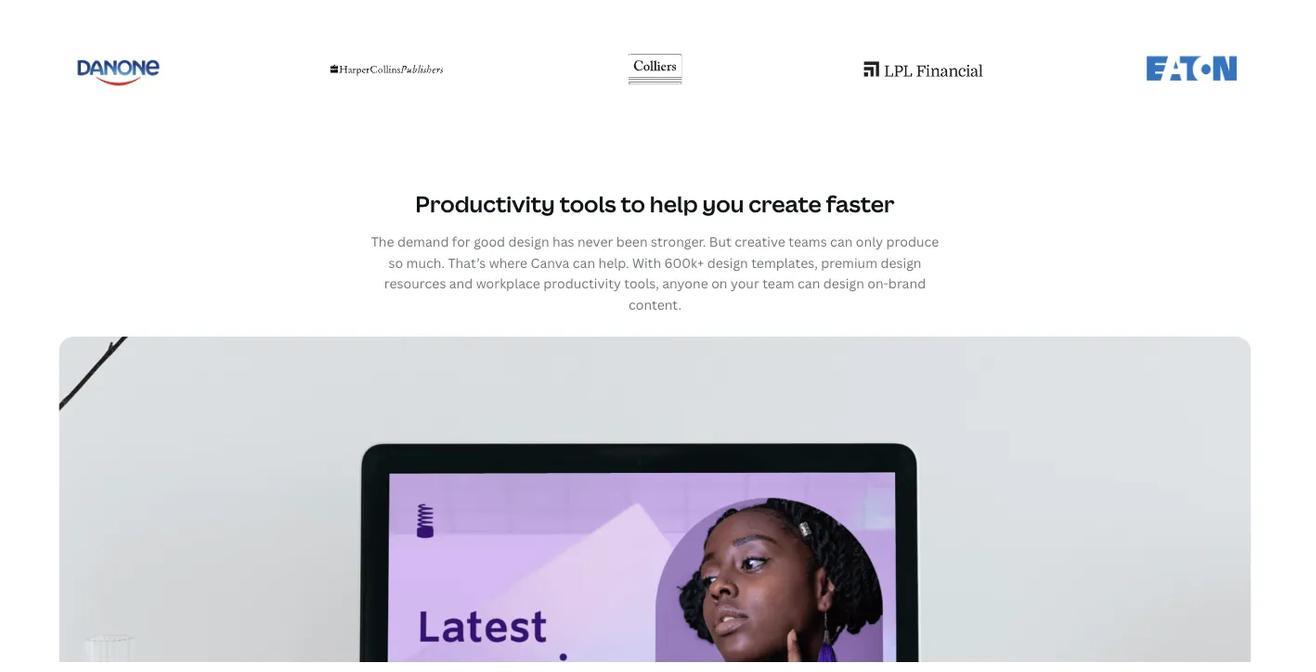 Task type: vqa. For each thing, say whether or not it's contained in the screenshot.
bottommost Can
yes



Task type: describe. For each thing, give the bounding box(es) containing it.
workplace
[[476, 275, 540, 292]]

eaton image
[[1147, 56, 1237, 82]]

danone image
[[78, 52, 159, 86]]

productivity
[[415, 189, 555, 219]]

create
[[749, 189, 822, 219]]

tools,
[[624, 275, 659, 292]]

0 vertical spatial can
[[830, 233, 853, 251]]

premium
[[821, 254, 877, 272]]

1 horizontal spatial can
[[798, 275, 820, 292]]

productivity
[[543, 275, 621, 292]]

canva
[[531, 254, 570, 272]]

good
[[474, 233, 505, 251]]

resources
[[384, 275, 446, 292]]

that's
[[448, 254, 486, 272]]

colliers international image
[[628, 42, 682, 96]]

productivity tools to help you create faster
[[415, 189, 895, 219]]

lpl financial image
[[864, 61, 983, 77]]

produce
[[886, 233, 939, 251]]

on
[[711, 275, 728, 292]]

design up 'where' on the top left
[[508, 233, 549, 251]]

the demand for good design has never been stronger. but creative teams can only produce so much. that's where canva can help. with 600k+ design templates, premium design resources and workplace productivity tools, anyone on your team can design on-brand content.
[[371, 233, 939, 313]]

on-
[[867, 275, 888, 292]]

been
[[616, 233, 648, 251]]

for
[[452, 233, 471, 251]]

stronger.
[[651, 233, 706, 251]]

design up brand
[[881, 254, 922, 272]]

anyone
[[662, 275, 708, 292]]

to
[[621, 189, 645, 219]]



Task type: locate. For each thing, give the bounding box(es) containing it.
can up premium
[[830, 233, 853, 251]]

so
[[389, 254, 403, 272]]

faster
[[826, 189, 895, 219]]

demand
[[397, 233, 449, 251]]

tools
[[560, 189, 616, 219]]

design
[[508, 233, 549, 251], [707, 254, 748, 272], [881, 254, 922, 272], [823, 275, 864, 292]]

has
[[552, 233, 574, 251]]

harper collins publishers image
[[330, 56, 443, 82]]

templates,
[[751, 254, 818, 272]]

where
[[489, 254, 528, 272]]

2 vertical spatial can
[[798, 275, 820, 292]]

can right 'team'
[[798, 275, 820, 292]]

creative
[[735, 233, 785, 251]]

team
[[762, 275, 794, 292]]

600k+
[[664, 254, 704, 272]]

design down but
[[707, 254, 748, 272]]

you
[[702, 189, 744, 219]]

your
[[731, 275, 759, 292]]

with
[[632, 254, 661, 272]]

brand
[[888, 275, 926, 292]]

the
[[371, 233, 394, 251]]

can
[[830, 233, 853, 251], [573, 254, 595, 272], [798, 275, 820, 292]]

can up "productivity"
[[573, 254, 595, 272]]

2 horizontal spatial can
[[830, 233, 853, 251]]

much.
[[406, 254, 445, 272]]

but
[[709, 233, 732, 251]]

only
[[856, 233, 883, 251]]

and
[[449, 275, 473, 292]]

content.
[[629, 296, 682, 313]]

0 horizontal spatial can
[[573, 254, 595, 272]]

help.
[[598, 254, 629, 272]]

1 vertical spatial can
[[573, 254, 595, 272]]

ui - video thumbnail (new creative) (12) image
[[59, 337, 1251, 664]]

design down premium
[[823, 275, 864, 292]]

never
[[577, 233, 613, 251]]

help
[[650, 189, 698, 219]]

teams
[[789, 233, 827, 251]]



